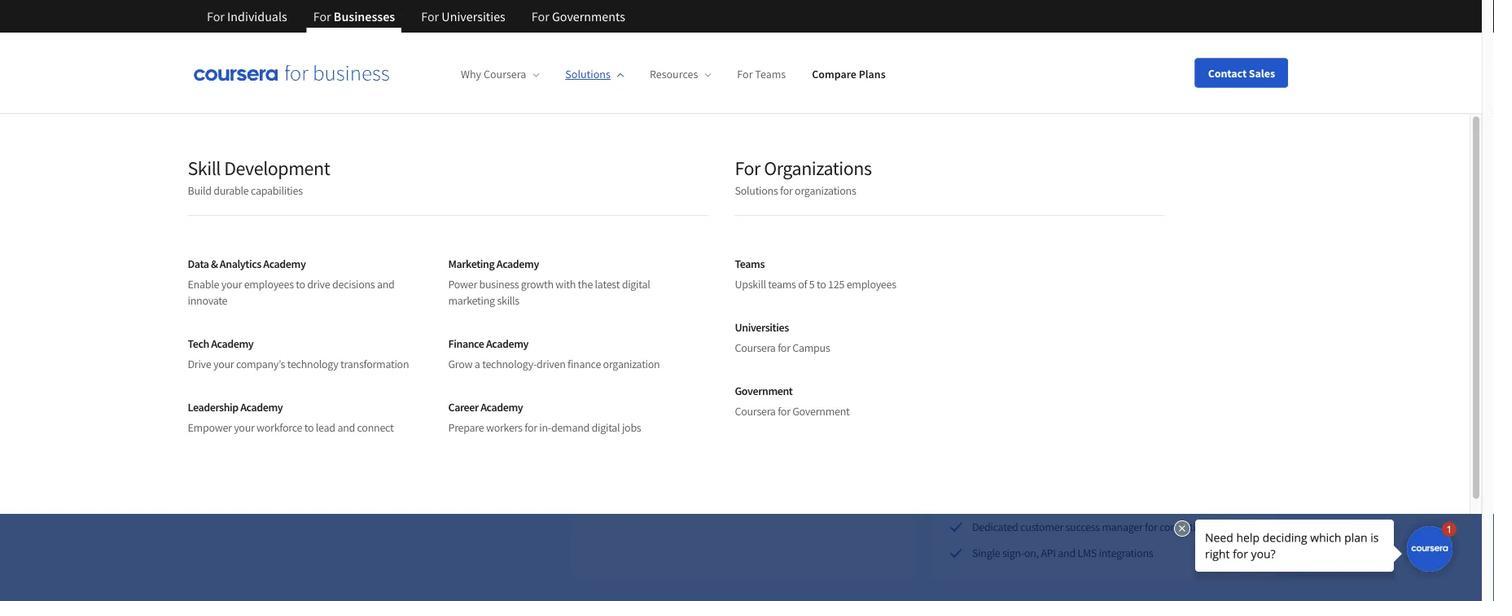 Task type: describe. For each thing, give the bounding box(es) containing it.
a inside finance academy grow a technology-driven finance organization
[[475, 357, 480, 371]]

and inside 'leadership academy empower your workforce to lead and connect'
[[338, 420, 355, 435]]

every
[[207, 419, 250, 444]]

to for teams upskill teams of 5 to 125 employees
[[817, 277, 826, 292]]

to inside data & analytics academy enable your employees to drive decisions and innovate
[[296, 277, 305, 292]]

choose
[[207, 159, 363, 225]]

skill
[[188, 156, 221, 180]]

plans
[[859, 67, 886, 82]]

why coursera
[[461, 67, 526, 82]]

scalable
[[207, 211, 378, 277]]

workforce
[[257, 420, 302, 435]]

campus
[[793, 340, 830, 355]]

&
[[211, 256, 218, 271]]

finance
[[568, 357, 601, 371]]

for inside government coursera for government
[[778, 404, 791, 419]]

leadership
[[188, 400, 239, 414]]

coursera for why coursera
[[484, 67, 526, 82]]

teams inside "teams upskill teams of 5 to 125 employees"
[[735, 256, 765, 271]]

banner navigation
[[194, 0, 639, 45]]

single
[[973, 545, 1001, 560]]

5-
[[722, 220, 732, 236]]

finance
[[448, 336, 484, 351]]

1 vertical spatial government
[[793, 404, 850, 419]]

tech academy drive your company's technology transformation
[[188, 336, 409, 371]]

for inside universities coursera for campus
[[778, 340, 791, 355]]

data & analytics academy enable your employees to drive decisions and innovate
[[188, 256, 395, 308]]

resources
[[650, 67, 698, 82]]

for inside "career academy prepare workers for in-demand digital jobs"
[[525, 420, 537, 435]]

team for 5-125 users
[[701, 187, 784, 236]]

your inside 'leadership academy empower your workforce to lead and connect'
[[234, 420, 255, 435]]

workers
[[486, 420, 523, 435]]

0 vertical spatial solutions
[[566, 67, 611, 82]]

leadership academy empower your workforce to lead and connect
[[188, 400, 394, 435]]

compare plans link
[[812, 67, 886, 82]]

with inside strengthen adaptability with upskilling at every level of your organization.
[[395, 390, 429, 415]]

coursera for government coursera for government
[[735, 404, 776, 419]]

for for individuals
[[207, 8, 225, 24]]

companies
[[838, 417, 888, 431]]

guarantee
[[753, 310, 801, 324]]

that
[[207, 263, 293, 329]]

your inside data & analytics academy enable your employees to drive decisions and innovate
[[221, 277, 242, 292]]

technology
[[287, 357, 338, 371]]

125 inside "teams upskill teams of 5 to 125 employees"
[[828, 277, 845, 292]]

dedicated customer success manager for consulting services
[[973, 520, 1246, 534]]

team
[[713, 187, 773, 220]]

for teams
[[737, 67, 786, 82]]

at
[[512, 390, 527, 415]]

organizations
[[795, 183, 856, 198]]

lead
[[316, 420, 335, 435]]

a inside choose a scalable plan that fits your goals
[[371, 159, 397, 225]]

services
[[1210, 520, 1246, 534]]

resources link
[[650, 67, 711, 82]]

growth
[[521, 277, 554, 292]]

development
[[224, 156, 330, 180]]

teams upskill teams of 5 to 125 employees
[[735, 256, 897, 292]]

academy for finance academy grow a technology-driven finance organization
[[486, 336, 529, 351]]

access catalog of 5,800+ from top universities and companies
[[613, 417, 888, 431]]

tech
[[188, 336, 209, 351]]

organization
[[603, 357, 660, 371]]

decisions
[[332, 277, 375, 292]]

individuals
[[227, 8, 287, 24]]

for businesses
[[313, 8, 395, 24]]

grow
[[448, 357, 473, 371]]

for inside for organizations solutions for organizations
[[780, 183, 793, 198]]

marketing
[[448, 293, 495, 308]]

data
[[188, 256, 209, 271]]

why coursera link
[[461, 67, 539, 82]]

solutions inside for organizations solutions for organizations
[[735, 183, 778, 198]]

5,800+
[[691, 417, 721, 431]]

and inside data & analytics academy enable your employees to drive decisions and innovate
[[377, 277, 395, 292]]

transformation
[[341, 357, 409, 371]]

choose a scalable plan that fits your goals
[[207, 159, 480, 381]]

for for organizations
[[735, 156, 761, 180]]

driven
[[537, 357, 566, 371]]

to for leadership academy empower your workforce to lead and connect
[[304, 420, 314, 435]]

analytics
[[220, 256, 261, 271]]

catalog
[[645, 417, 678, 431]]

125 inside team for 5-125 users
[[732, 220, 752, 236]]

connect
[[357, 420, 394, 435]]

latest
[[595, 277, 620, 292]]

plan
[[387, 211, 480, 277]]

single sign-on, api and lms integrations
[[973, 545, 1154, 560]]

organization.
[[352, 419, 454, 444]]

governments
[[552, 8, 625, 24]]

demand
[[551, 420, 590, 435]]

for teams link
[[737, 67, 786, 82]]

adaptability
[[298, 390, 391, 415]]

enable
[[188, 277, 219, 292]]

compare
[[812, 67, 857, 82]]



Task type: vqa. For each thing, say whether or not it's contained in the screenshot.


Task type: locate. For each thing, give the bounding box(es) containing it.
enterprise
[[1045, 187, 1161, 220]]

digital left jobs
[[592, 420, 620, 435]]

academy for leadership academy empower your workforce to lead and connect
[[240, 400, 283, 414]]

teams left compare
[[755, 67, 786, 82]]

your inside tech academy drive your company's technology transformation
[[213, 357, 234, 371]]

and left companies at the right of the page
[[818, 417, 836, 431]]

coursera for universities coursera for campus
[[735, 340, 776, 355]]

empower
[[188, 420, 232, 435]]

for left businesses
[[313, 8, 331, 24]]

solutions link
[[566, 67, 624, 82]]

1 horizontal spatial with
[[556, 277, 576, 292]]

academy right analytics
[[263, 256, 306, 271]]

for organizations solutions for organizations
[[735, 156, 872, 198]]

top
[[747, 417, 762, 431]]

solutions
[[566, 67, 611, 82], [735, 183, 778, 198]]

1 vertical spatial a
[[475, 357, 480, 371]]

with left 'the'
[[556, 277, 576, 292]]

durable
[[214, 183, 249, 198]]

manager
[[1102, 520, 1143, 534]]

academy up technology-
[[486, 336, 529, 351]]

0 horizontal spatial universities
[[442, 8, 506, 24]]

to right 5
[[817, 277, 826, 292]]

level
[[253, 419, 290, 444]]

academy up level at the left
[[240, 400, 283, 414]]

0 horizontal spatial digital
[[592, 420, 620, 435]]

coursera inside universities coursera for campus
[[735, 340, 776, 355]]

government coursera for government
[[735, 383, 850, 419]]

for down organizations
[[780, 183, 793, 198]]

0 horizontal spatial of
[[293, 419, 309, 444]]

sign-
[[1003, 545, 1025, 560]]

0 vertical spatial coursera
[[484, 67, 526, 82]]

and right lead
[[338, 420, 355, 435]]

for right top
[[778, 404, 791, 419]]

upskilling
[[433, 390, 508, 415]]

for for universities
[[421, 8, 439, 24]]

universities inside banner navigation
[[442, 8, 506, 24]]

0 vertical spatial digital
[[622, 277, 650, 292]]

academy up business
[[497, 256, 539, 271]]

your down analytics
[[221, 277, 242, 292]]

employees right 5
[[847, 277, 897, 292]]

of left 5,800+ in the left bottom of the page
[[680, 417, 689, 431]]

power
[[448, 277, 477, 292]]

for left individuals on the top of page
[[207, 8, 225, 24]]

your inside choose a scalable plan that fits your goals
[[376, 263, 472, 329]]

0 vertical spatial universities
[[442, 8, 506, 24]]

0 vertical spatial teams
[[755, 67, 786, 82]]

of inside "teams upskill teams of 5 to 125 employees"
[[798, 277, 807, 292]]

your inside strengthen adaptability with upskilling at every level of your organization.
[[313, 419, 348, 444]]

government down 'campus'
[[793, 404, 850, 419]]

1 horizontal spatial digital
[[622, 277, 650, 292]]

finance academy grow a technology-driven finance organization
[[448, 336, 660, 371]]

government
[[735, 383, 793, 398], [793, 404, 850, 419]]

to inside 'leadership academy empower your workforce to lead and connect'
[[304, 420, 314, 435]]

0 vertical spatial with
[[556, 277, 576, 292]]

of left lead
[[293, 419, 309, 444]]

5
[[809, 277, 815, 292]]

capabilities
[[251, 183, 303, 198]]

why
[[461, 67, 482, 82]]

for left the 5-
[[701, 220, 719, 236]]

2 vertical spatial coursera
[[735, 404, 776, 419]]

sales
[[1249, 66, 1276, 80]]

for inside team for 5-125 users
[[701, 220, 719, 236]]

teams
[[768, 277, 796, 292]]

0 vertical spatial a
[[371, 159, 397, 225]]

employees inside "teams upskill teams of 5 to 125 employees"
[[847, 277, 897, 292]]

refund
[[719, 310, 751, 324]]

$399
[[706, 249, 779, 294]]

of inside strengthen adaptability with upskilling at every level of your organization.
[[293, 419, 309, 444]]

drive
[[188, 357, 211, 371]]

employees
[[244, 277, 294, 292], [847, 277, 897, 292]]

for inside for organizations solutions for organizations
[[735, 156, 761, 180]]

universities down user/year
[[735, 320, 789, 334]]

for right manager
[[1145, 520, 1158, 534]]

1 horizontal spatial of
[[680, 417, 689, 431]]

strengthen
[[207, 390, 294, 415]]

innovate
[[188, 293, 227, 308]]

a
[[371, 159, 397, 225], [475, 357, 480, 371]]

jobs
[[622, 420, 641, 435]]

for for businesses
[[313, 8, 331, 24]]

for for governments
[[532, 8, 550, 24]]

1 horizontal spatial universities
[[735, 320, 789, 334]]

dedicated
[[973, 520, 1019, 534]]

coursera inside government coursera for government
[[735, 404, 776, 419]]

for right businesses
[[421, 8, 439, 24]]

from
[[723, 417, 745, 431]]

0 horizontal spatial employees
[[244, 277, 294, 292]]

your right drive
[[213, 357, 234, 371]]

day
[[699, 310, 717, 324]]

for governments
[[532, 8, 625, 24]]

with up organization.
[[395, 390, 429, 415]]

your down adaptability at the bottom left of the page
[[313, 419, 348, 444]]

for
[[207, 8, 225, 24], [313, 8, 331, 24], [421, 8, 439, 24], [532, 8, 550, 24], [737, 67, 753, 82], [735, 156, 761, 180], [701, 220, 719, 236]]

employees inside data & analytics academy enable your employees to drive decisions and innovate
[[244, 277, 294, 292]]

with inside marketing academy power business growth with the latest digital marketing skills
[[556, 277, 576, 292]]

1 vertical spatial teams
[[735, 256, 765, 271]]

0 horizontal spatial a
[[371, 159, 397, 225]]

company's
[[236, 357, 285, 371]]

academy inside tech academy drive your company's technology transformation
[[211, 336, 254, 351]]

business
[[479, 277, 519, 292]]

lms
[[1078, 545, 1097, 560]]

strengthen adaptability with upskilling at every level of your organization.
[[207, 390, 527, 444]]

goals
[[207, 316, 317, 381]]

solutions up users
[[735, 183, 778, 198]]

1 vertical spatial digital
[[592, 420, 620, 435]]

2 employees from the left
[[847, 277, 897, 292]]

$399 per user/year 14-day refund guarantee
[[684, 249, 801, 324]]

users
[[754, 220, 784, 236]]

for left 'campus'
[[778, 340, 791, 355]]

drive
[[307, 277, 330, 292]]

academy for marketing academy power business growth with the latest digital marketing skills
[[497, 256, 539, 271]]

your down strengthen
[[234, 420, 255, 435]]

14-
[[684, 310, 699, 324]]

user/year
[[729, 294, 776, 308]]

and right api
[[1058, 545, 1076, 560]]

1 employees from the left
[[244, 277, 294, 292]]

universities coursera for campus
[[735, 320, 830, 355]]

1 vertical spatial coursera
[[735, 340, 776, 355]]

1 horizontal spatial 125
[[828, 277, 845, 292]]

for up team
[[735, 156, 761, 180]]

contact
[[1208, 66, 1247, 80]]

academy for tech academy drive your company's technology transformation
[[211, 336, 254, 351]]

teams
[[755, 67, 786, 82], [735, 256, 765, 271]]

academy inside 'leadership academy empower your workforce to lead and connect'
[[240, 400, 283, 414]]

academy inside marketing academy power business growth with the latest digital marketing skills
[[497, 256, 539, 271]]

with
[[556, 277, 576, 292], [395, 390, 429, 415]]

to inside "teams upskill teams of 5 to 125 employees"
[[817, 277, 826, 292]]

to left drive
[[296, 277, 305, 292]]

1 horizontal spatial solutions
[[735, 183, 778, 198]]

of left 5
[[798, 277, 807, 292]]

compare plans
[[812, 67, 886, 82]]

organizations
[[764, 156, 872, 180]]

coursera
[[484, 67, 526, 82], [735, 340, 776, 355], [735, 404, 776, 419]]

your up finance
[[376, 263, 472, 329]]

universities inside universities coursera for campus
[[735, 320, 789, 334]]

contact sales button
[[1195, 58, 1289, 88]]

1 vertical spatial solutions
[[735, 183, 778, 198]]

employees down analytics
[[244, 277, 294, 292]]

and right decisions at left
[[377, 277, 395, 292]]

in-
[[539, 420, 551, 435]]

coursera for business image
[[194, 65, 389, 81]]

and
[[377, 277, 395, 292], [818, 417, 836, 431], [338, 420, 355, 435], [1058, 545, 1076, 560]]

marketing
[[448, 256, 495, 271]]

of
[[798, 277, 807, 292], [680, 417, 689, 431], [293, 419, 309, 444]]

digital inside marketing academy power business growth with the latest digital marketing skills
[[622, 277, 650, 292]]

api
[[1041, 545, 1056, 560]]

academy right tech
[[211, 336, 254, 351]]

career academy prepare workers for in-demand digital jobs
[[448, 400, 641, 435]]

access
[[613, 417, 642, 431]]

consulting
[[1160, 520, 1208, 534]]

2 horizontal spatial of
[[798, 277, 807, 292]]

125 right 5
[[828, 277, 845, 292]]

for left in-
[[525, 420, 537, 435]]

for for teams
[[737, 67, 753, 82]]

contact sales
[[1208, 66, 1276, 80]]

your
[[376, 263, 472, 329], [221, 277, 242, 292], [213, 357, 234, 371], [313, 419, 348, 444], [234, 420, 255, 435]]

1 horizontal spatial a
[[475, 357, 480, 371]]

1 vertical spatial with
[[395, 390, 429, 415]]

academy inside data & analytics academy enable your employees to drive decisions and innovate
[[263, 256, 306, 271]]

skills
[[497, 293, 520, 308]]

teams up 'upskill' at the top of page
[[735, 256, 765, 271]]

for right resources link
[[737, 67, 753, 82]]

academy inside finance academy grow a technology-driven finance organization
[[486, 336, 529, 351]]

technology-
[[482, 357, 537, 371]]

solutions down "governments"
[[566, 67, 611, 82]]

1 horizontal spatial employees
[[847, 277, 897, 292]]

digital right latest
[[622, 277, 650, 292]]

0 vertical spatial government
[[735, 383, 793, 398]]

0 horizontal spatial with
[[395, 390, 429, 415]]

1 vertical spatial universities
[[735, 320, 789, 334]]

digital inside "career academy prepare workers for in-demand digital jobs"
[[592, 420, 620, 435]]

for universities
[[421, 8, 506, 24]]

academy inside "career academy prepare workers for in-demand digital jobs"
[[481, 400, 523, 414]]

1 vertical spatial 125
[[828, 277, 845, 292]]

on,
[[1025, 545, 1039, 560]]

per
[[709, 294, 726, 308]]

0 horizontal spatial 125
[[732, 220, 752, 236]]

125
[[732, 220, 752, 236], [828, 277, 845, 292]]

125 left users
[[732, 220, 752, 236]]

for left "governments"
[[532, 8, 550, 24]]

0 horizontal spatial solutions
[[566, 67, 611, 82]]

0 vertical spatial 125
[[732, 220, 752, 236]]

universities up why
[[442, 8, 506, 24]]

to
[[296, 277, 305, 292], [817, 277, 826, 292], [304, 420, 314, 435]]

government up top
[[735, 383, 793, 398]]

to left lead
[[304, 420, 314, 435]]

academy up 'workers' on the bottom left of page
[[481, 400, 523, 414]]

academy for career academy prepare workers for in-demand digital jobs
[[481, 400, 523, 414]]



